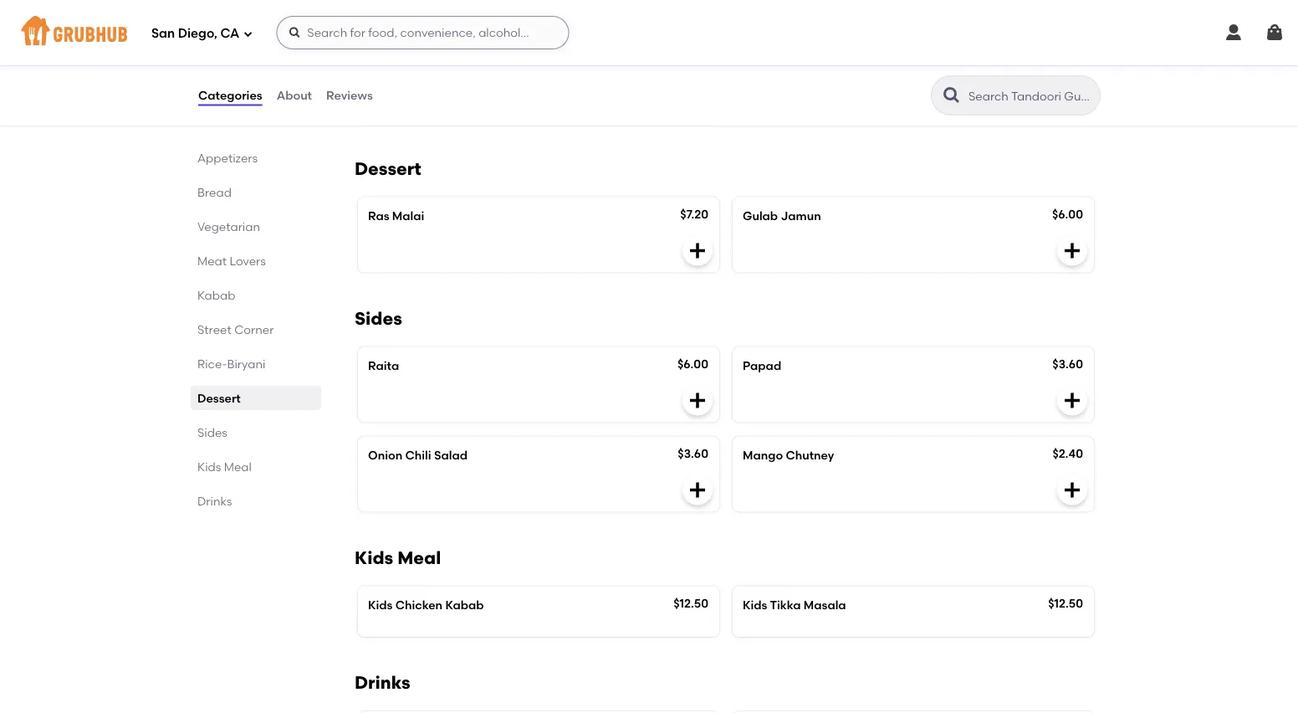 Task type: describe. For each thing, give the bounding box(es) containing it.
street
[[198, 322, 232, 336]]

0 vertical spatial dessert
[[355, 158, 422, 179]]

ras malai
[[368, 209, 425, 223]]

vegetarian
[[198, 219, 260, 234]]

about
[[277, 88, 312, 102]]

diego,
[[178, 26, 218, 41]]

bread tab
[[198, 183, 315, 201]]

chutney
[[786, 448, 835, 462]]

categories
[[198, 88, 263, 102]]

kids meal tab
[[198, 458, 315, 475]]

kids chicken kabab
[[368, 598, 484, 612]]

svg image for malai
[[688, 241, 708, 261]]

$3.60 for onion chili salad
[[678, 446, 709, 460]]

rice-biryani tab
[[198, 355, 315, 372]]

kids left chicken
[[368, 598, 393, 612]]

kids meal inside tab
[[198, 460, 252, 474]]

meat
[[198, 254, 227, 268]]

$12.50 for masala
[[1049, 596, 1084, 610]]

0 vertical spatial sides
[[355, 308, 402, 329]]

onion chili salad
[[368, 448, 468, 462]]

rice-biryani
[[198, 357, 266, 371]]

about button
[[276, 65, 313, 126]]

meat lovers tab
[[198, 252, 315, 270]]

vegetable biryani
[[368, 20, 470, 34]]

salad
[[434, 448, 468, 462]]

san diego, ca
[[151, 26, 240, 41]]

vegetarian tab
[[198, 218, 315, 235]]

kabab tab
[[198, 286, 315, 304]]

lamb biryani
[[368, 84, 444, 99]]

vegetable
[[368, 20, 427, 34]]

kids up kids chicken kabab
[[355, 547, 394, 568]]

masala
[[804, 598, 847, 612]]

dessert tab
[[198, 389, 315, 407]]

1 vertical spatial kids meal
[[355, 547, 441, 568]]

svg image inside 'main navigation' navigation
[[243, 29, 253, 39]]



Task type: locate. For each thing, give the bounding box(es) containing it.
0 horizontal spatial $12.50
[[674, 596, 709, 610]]

0 horizontal spatial dessert
[[198, 391, 241, 405]]

street corner
[[198, 322, 274, 336]]

meat lovers
[[198, 254, 266, 268]]

$12.50 for kabab
[[674, 596, 709, 610]]

1 vertical spatial kabab
[[446, 598, 484, 612]]

kids meal
[[198, 460, 252, 474], [355, 547, 441, 568]]

0 horizontal spatial sides
[[198, 425, 228, 439]]

meal up chicken
[[398, 547, 441, 568]]

ras
[[368, 209, 390, 223]]

ca
[[221, 26, 240, 41]]

1 horizontal spatial dessert
[[355, 158, 422, 179]]

appetizers
[[198, 151, 258, 165]]

1 vertical spatial biryani
[[404, 84, 444, 99]]

jamun
[[781, 209, 822, 223]]

0 vertical spatial biryani
[[430, 20, 470, 34]]

kabab up street
[[198, 288, 236, 302]]

0 vertical spatial kabab
[[198, 288, 236, 302]]

0 vertical spatial $3.60
[[1053, 357, 1084, 371]]

meal inside tab
[[224, 460, 252, 474]]

1 vertical spatial $6.00
[[678, 357, 709, 371]]

corner
[[234, 322, 274, 336]]

reviews button
[[326, 65, 374, 126]]

chili
[[406, 448, 432, 462]]

1 horizontal spatial meal
[[398, 547, 441, 568]]

1 horizontal spatial $12.50
[[1049, 596, 1084, 610]]

sides inside tab
[[198, 425, 228, 439]]

meal up drinks tab
[[224, 460, 252, 474]]

0 horizontal spatial $3.60
[[678, 446, 709, 460]]

street corner tab
[[198, 321, 315, 338]]

Search for food, convenience, alcohol... search field
[[276, 16, 569, 49]]

1 $12.50 from the left
[[674, 596, 709, 610]]

categories button
[[198, 65, 263, 126]]

vegetable biryani button
[[358, 8, 720, 59]]

Search Tandoori Guys-Point Loma search field
[[968, 88, 1096, 104]]

gulab jamun
[[743, 209, 822, 223]]

$6.00 for gulab jamun
[[1053, 207, 1084, 221]]

main navigation navigation
[[0, 0, 1299, 65]]

biryani right vegetable
[[430, 20, 470, 34]]

malai
[[392, 209, 425, 223]]

svg image
[[1225, 23, 1245, 43], [1266, 23, 1286, 43], [288, 26, 302, 39], [1063, 241, 1083, 261], [688, 391, 708, 411]]

kabab
[[198, 288, 236, 302], [446, 598, 484, 612]]

1 vertical spatial drinks
[[355, 672, 411, 693]]

2 $12.50 from the left
[[1049, 596, 1084, 610]]

papad
[[743, 358, 782, 373]]

$6.00
[[1053, 207, 1084, 221], [678, 357, 709, 371]]

1 vertical spatial dessert
[[198, 391, 241, 405]]

kabab right chicken
[[446, 598, 484, 612]]

1 horizontal spatial $3.60
[[1053, 357, 1084, 371]]

0 horizontal spatial kabab
[[198, 288, 236, 302]]

sides tab
[[198, 424, 315, 441]]

gulab
[[743, 209, 779, 223]]

kids
[[198, 460, 221, 474], [355, 547, 394, 568], [368, 598, 393, 612], [743, 598, 768, 612]]

dessert
[[355, 158, 422, 179], [198, 391, 241, 405]]

lovers
[[230, 254, 266, 268]]

search icon image
[[942, 85, 963, 105]]

0 vertical spatial drinks
[[198, 494, 232, 508]]

drinks inside tab
[[198, 494, 232, 508]]

appetizers tab
[[198, 149, 315, 167]]

svg image
[[243, 29, 253, 39], [688, 241, 708, 261], [1063, 391, 1083, 411], [688, 480, 708, 500], [1063, 480, 1083, 500]]

$3.60 for papad
[[1053, 357, 1084, 371]]

kids left tikka
[[743, 598, 768, 612]]

dessert up the "ras malai"
[[355, 158, 422, 179]]

rice-
[[198, 357, 227, 371]]

sides up kids meal tab at the bottom of the page
[[198, 425, 228, 439]]

$2.40
[[1053, 446, 1084, 460]]

biryani for vegetable biryani
[[430, 20, 470, 34]]

1 horizontal spatial drinks
[[355, 672, 411, 693]]

tikka
[[770, 598, 801, 612]]

1 vertical spatial meal
[[398, 547, 441, 568]]

kids tikka masala
[[743, 598, 847, 612]]

san
[[151, 26, 175, 41]]

biryani right lamb
[[404, 84, 444, 99]]

1 horizontal spatial $6.00
[[1053, 207, 1084, 221]]

0 horizontal spatial drinks
[[198, 494, 232, 508]]

chicken
[[396, 598, 443, 612]]

sides
[[355, 308, 402, 329], [198, 425, 228, 439]]

svg image for chili
[[688, 480, 708, 500]]

raita
[[368, 358, 399, 373]]

svg image for chutney
[[1063, 480, 1083, 500]]

1 horizontal spatial sides
[[355, 308, 402, 329]]

kids up drinks tab
[[198, 460, 221, 474]]

kids meal up chicken
[[355, 547, 441, 568]]

biryani
[[430, 20, 470, 34], [404, 84, 444, 99], [227, 357, 266, 371]]

biryani inside tab
[[227, 357, 266, 371]]

1 horizontal spatial kabab
[[446, 598, 484, 612]]

2 vertical spatial biryani
[[227, 357, 266, 371]]

mango chutney
[[743, 448, 835, 462]]

0 vertical spatial meal
[[224, 460, 252, 474]]

0 horizontal spatial meal
[[224, 460, 252, 474]]

0 horizontal spatial kids meal
[[198, 460, 252, 474]]

sides up the raita at bottom left
[[355, 308, 402, 329]]

bread
[[198, 185, 232, 199]]

biryani down 'corner'
[[227, 357, 266, 371]]

biryani for rice-biryani
[[227, 357, 266, 371]]

1 vertical spatial $3.60
[[678, 446, 709, 460]]

1 vertical spatial sides
[[198, 425, 228, 439]]

0 vertical spatial $6.00
[[1053, 207, 1084, 221]]

reviews
[[326, 88, 373, 102]]

$3.60
[[1053, 357, 1084, 371], [678, 446, 709, 460]]

kids meal up drinks tab
[[198, 460, 252, 474]]

mango
[[743, 448, 784, 462]]

dessert down the rice-
[[198, 391, 241, 405]]

lamb
[[368, 84, 401, 99]]

kids inside tab
[[198, 460, 221, 474]]

kabab inside kabab 'tab'
[[198, 288, 236, 302]]

1 horizontal spatial kids meal
[[355, 547, 441, 568]]

$6.00 for raita
[[678, 357, 709, 371]]

0 vertical spatial kids meal
[[198, 460, 252, 474]]

dessert inside tab
[[198, 391, 241, 405]]

drinks tab
[[198, 492, 315, 510]]

drinks
[[198, 494, 232, 508], [355, 672, 411, 693]]

0 horizontal spatial $6.00
[[678, 357, 709, 371]]

$7.20
[[681, 207, 709, 221]]

biryani for lamb biryani
[[404, 84, 444, 99]]

$12.50
[[674, 596, 709, 610], [1049, 596, 1084, 610]]

lamb biryani button
[[358, 73, 720, 124]]

onion
[[368, 448, 403, 462]]

meal
[[224, 460, 252, 474], [398, 547, 441, 568]]



Task type: vqa. For each thing, say whether or not it's contained in the screenshot.
Goo to the right
no



